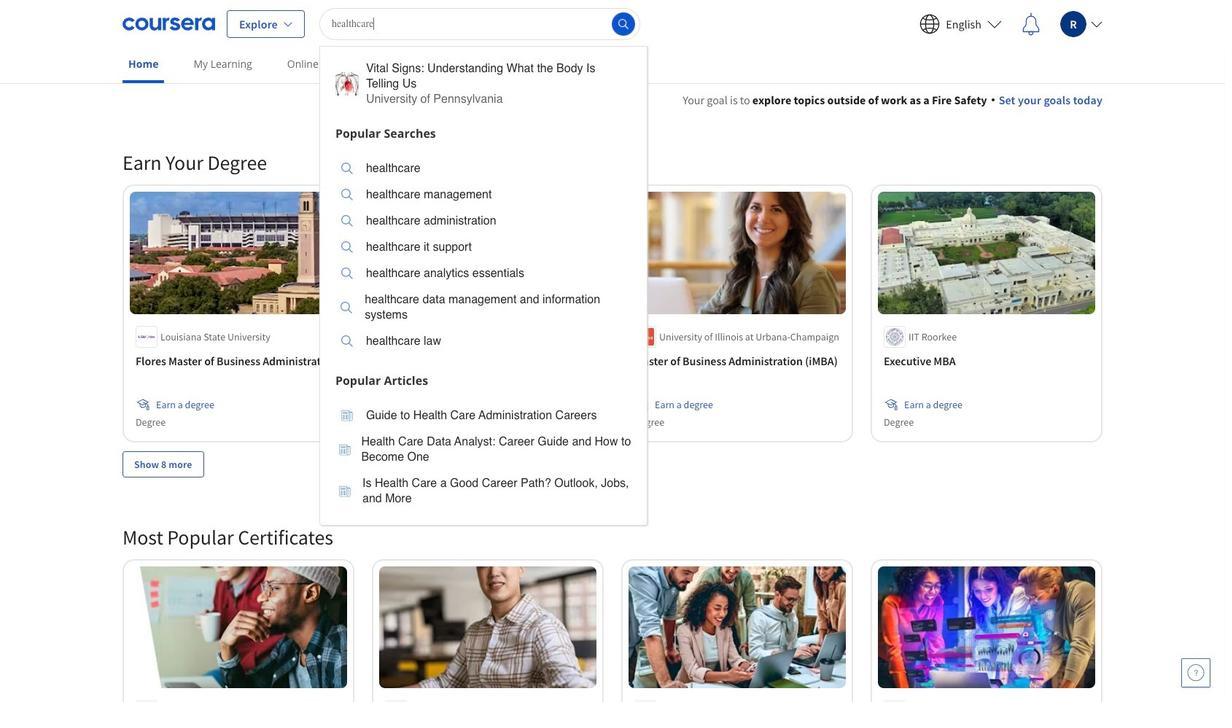 Task type: vqa. For each thing, say whether or not it's contained in the screenshot.
Most Popular Certificates Collection element
yes



Task type: locate. For each thing, give the bounding box(es) containing it.
0 vertical spatial list box
[[320, 146, 647, 367]]

main content
[[0, 74, 1225, 702]]

None search field
[[319, 8, 648, 525]]

list box
[[320, 146, 647, 367], [320, 393, 647, 525]]

2 list box from the top
[[320, 393, 647, 525]]

What do you want to learn? text field
[[319, 8, 640, 40]]

autocomplete results list box
[[319, 46, 648, 525]]

suggestion image image
[[335, 72, 359, 96], [341, 163, 353, 174], [341, 189, 353, 201], [341, 215, 353, 227], [341, 241, 353, 253], [341, 268, 353, 279], [341, 302, 352, 313], [341, 335, 353, 347], [341, 410, 353, 422], [339, 444, 351, 455], [339, 485, 351, 497]]

1 vertical spatial list box
[[320, 393, 647, 525]]

most popular certificates collection element
[[114, 501, 1111, 702]]



Task type: describe. For each thing, give the bounding box(es) containing it.
help center image
[[1187, 664, 1205, 682]]

earn your degree collection element
[[114, 126, 1111, 501]]

coursera image
[[123, 12, 215, 35]]

1 list box from the top
[[320, 146, 647, 367]]



